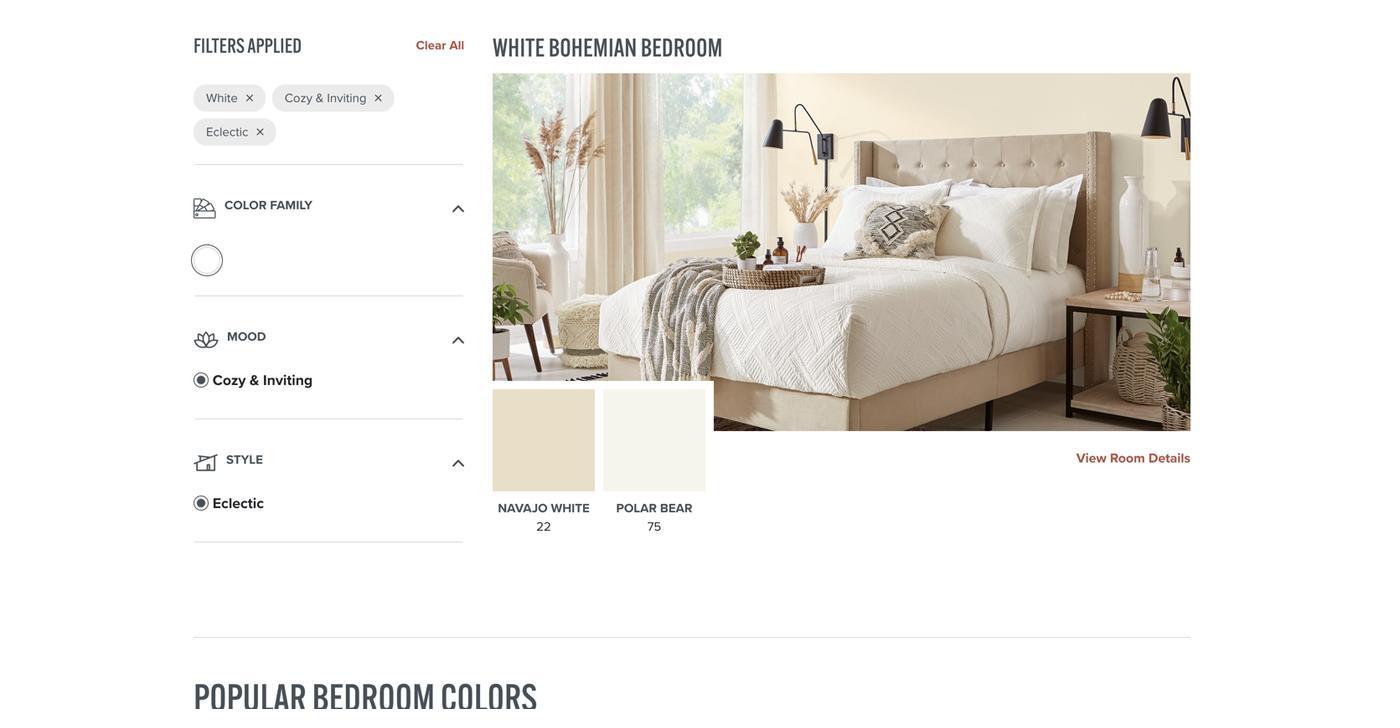Task type: locate. For each thing, give the bounding box(es) containing it.
0 horizontal spatial &
[[250, 369, 259, 391]]

1 vertical spatial white
[[206, 89, 238, 107]]

0 vertical spatial inviting
[[327, 89, 367, 107]]

0 horizontal spatial inviting
[[263, 369, 313, 391]]

white left close x icon
[[206, 89, 238, 107]]

0 vertical spatial &
[[316, 89, 324, 107]]

& down mood
[[250, 369, 259, 391]]

cozy & inviting down applied
[[285, 89, 367, 107]]

close x image for eclectic
[[257, 129, 264, 135]]

applied
[[247, 33, 302, 58]]

style
[[226, 451, 263, 469]]

clear all
[[416, 36, 464, 55]]

0 vertical spatial cozy & inviting
[[285, 89, 367, 107]]

1 horizontal spatial inviting
[[327, 89, 367, 107]]

cozy & inviting button
[[194, 369, 378, 397]]

inviting
[[327, 89, 367, 107], [263, 369, 313, 391]]

cozy & inviting inside button
[[213, 369, 313, 391]]

eclectic button
[[194, 493, 378, 520]]

1 vertical spatial cozy
[[213, 369, 246, 391]]

0 vertical spatial cozy
[[285, 89, 313, 107]]

&
[[316, 89, 324, 107], [250, 369, 259, 391]]

1 horizontal spatial close x image
[[375, 95, 382, 101]]

& right close x icon
[[316, 89, 324, 107]]

0 vertical spatial eclectic
[[206, 123, 248, 141]]

caret image
[[194, 198, 216, 219], [453, 205, 464, 212], [194, 331, 219, 349], [453, 336, 464, 344], [194, 454, 218, 472], [453, 459, 464, 467]]

eclectic
[[206, 123, 248, 141], [213, 493, 264, 514]]

1 vertical spatial eclectic
[[213, 493, 264, 514]]

white for white
[[206, 89, 238, 107]]

bohemian
[[549, 32, 637, 63]]

1 vertical spatial inviting
[[263, 369, 313, 391]]

0 horizontal spatial white
[[206, 89, 238, 107]]

room
[[1110, 449, 1145, 469]]

0 horizontal spatial cozy
[[213, 369, 246, 391]]

white for white bohemian bedroom
[[493, 32, 545, 63]]

close x image
[[246, 95, 253, 101]]

white bohemian bedroom
[[493, 32, 723, 63]]

1 horizontal spatial white
[[493, 32, 545, 63]]

bedroom
[[641, 32, 723, 63]]

white
[[493, 32, 545, 63], [206, 89, 238, 107]]

cozy down mood
[[213, 369, 246, 391]]

cozy
[[285, 89, 313, 107], [213, 369, 246, 391]]

mood button
[[194, 327, 464, 353]]

mood
[[227, 327, 266, 346]]

1 vertical spatial close x image
[[257, 129, 264, 135]]

eclectic down style
[[213, 493, 264, 514]]

white right all
[[493, 32, 545, 63]]

close x image for cozy & inviting
[[375, 95, 382, 101]]

1 vertical spatial cozy & inviting
[[213, 369, 313, 391]]

eclectic inside button
[[213, 493, 264, 514]]

22
[[536, 518, 551, 536]]

cozy right close x icon
[[285, 89, 313, 107]]

eclectic down close x icon
[[206, 123, 248, 141]]

polar
[[616, 500, 657, 518]]

0 horizontal spatial close x image
[[257, 129, 264, 135]]

color family
[[225, 196, 313, 214]]

cozy & inviting down mood
[[213, 369, 313, 391]]

close x image
[[375, 95, 382, 101], [257, 129, 264, 135]]

details
[[1149, 449, 1191, 469]]

inviting inside button
[[263, 369, 313, 391]]

1 vertical spatial &
[[250, 369, 259, 391]]

& inside button
[[250, 369, 259, 391]]

cozy & inviting
[[285, 89, 367, 107], [213, 369, 313, 391]]

0 vertical spatial close x image
[[375, 95, 382, 101]]

white
[[551, 500, 590, 518]]

0 vertical spatial white
[[493, 32, 545, 63]]



Task type: vqa. For each thing, say whether or not it's contained in the screenshot.
left Inviting
yes



Task type: describe. For each thing, give the bounding box(es) containing it.
75
[[648, 518, 661, 536]]

filters applied
[[194, 33, 302, 58]]

filters
[[194, 33, 245, 58]]

view room details link
[[1077, 449, 1191, 469]]

family
[[270, 196, 313, 214]]

polar bear 75
[[616, 500, 693, 536]]

color
[[225, 196, 267, 214]]

navajo white 22
[[498, 500, 590, 536]]

white eclectic cozy & inviting bedroom image
[[493, 74, 1191, 432]]

style button
[[194, 450, 464, 477]]

cozy inside button
[[213, 369, 246, 391]]

navajo
[[498, 500, 548, 518]]

color family button
[[194, 195, 464, 222]]

view room details
[[1077, 449, 1191, 469]]

all
[[449, 36, 464, 55]]

view
[[1077, 449, 1107, 469]]

bear
[[660, 500, 693, 518]]

1 horizontal spatial &
[[316, 89, 324, 107]]

clear all button
[[408, 36, 464, 55]]

1 horizontal spatial cozy
[[285, 89, 313, 107]]

clear
[[416, 36, 446, 55]]



